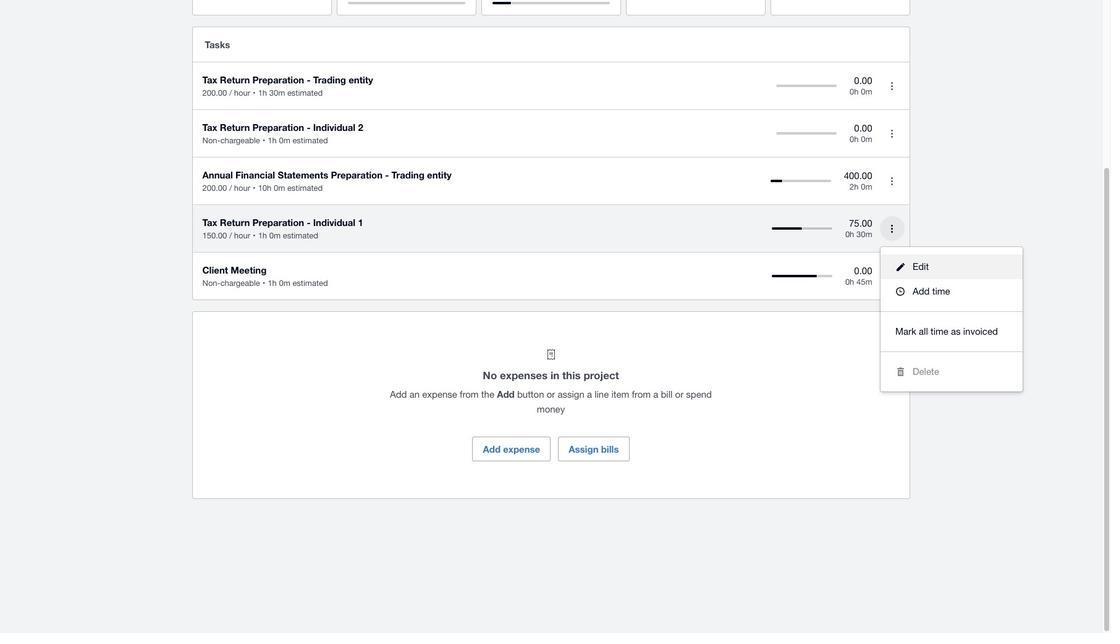 Task type: vqa. For each thing, say whether or not it's contained in the screenshot.
the Skip for now button
no



Task type: describe. For each thing, give the bounding box(es) containing it.
1 a from the left
[[588, 390, 592, 400]]

delete
[[913, 367, 940, 377]]

assign bills link
[[559, 437, 630, 462]]

project
[[584, 369, 619, 382]]

add expense
[[483, 444, 541, 455]]

more options image for tax return preparation - trading entity
[[880, 74, 905, 98]]

0.00 for entity
[[855, 75, 873, 86]]

2h
[[850, 183, 859, 192]]

0m inside annual financial statements preparation - trading entity 200.00 / hour • 10h 0m estimated
[[274, 184, 285, 193]]

more options image for tax return preparation - individual 2
[[880, 121, 905, 146]]

tax return preparation - individual 2 non-chargeable • 1h 0m estimated
[[203, 122, 363, 145]]

no
[[483, 369, 497, 382]]

financial
[[236, 169, 275, 181]]

1 from from the left
[[460, 390, 479, 400]]

client meeting non-chargeable • 1h 0m estimated
[[203, 265, 328, 288]]

tax return preparation - individual 1 150.00 / hour • 1h 0m estimated
[[203, 217, 363, 241]]

200.00 inside the tax return preparation - trading entity 200.00 / hour • 1h 30m estimated
[[203, 88, 227, 98]]

/ for tax return preparation - trading entity
[[229, 88, 232, 98]]

add right the
[[497, 389, 515, 400]]

tax for tax return preparation - individual 1
[[203, 217, 217, 228]]

list box containing edit
[[881, 247, 1023, 392]]

individual for 1
[[313, 217, 356, 228]]

2 a from the left
[[654, 390, 659, 400]]

edit
[[913, 262, 930, 272]]

statements
[[278, 169, 329, 181]]

• inside tax return preparation - individual 2 non-chargeable • 1h 0m estimated
[[263, 136, 266, 145]]

client
[[203, 265, 228, 276]]

hour for tax return preparation - individual 1
[[234, 231, 251, 241]]

estimated inside the tax return preparation - trading entity 200.00 / hour • 1h 30m estimated
[[288, 88, 323, 98]]

preparation for 2
[[253, 122, 304, 133]]

estimated inside tax return preparation - individual 2 non-chargeable • 1h 0m estimated
[[293, 136, 328, 145]]

return for tax return preparation - individual 1
[[220, 217, 250, 228]]

0.00 0h 0m for entity
[[850, 75, 873, 97]]

the
[[482, 390, 495, 400]]

2 from from the left
[[632, 390, 651, 400]]

chargeable inside client meeting non-chargeable • 1h 0m estimated
[[221, 279, 260, 288]]

0.00 for 2
[[855, 123, 873, 133]]

/ inside annual financial statements preparation - trading entity 200.00 / hour • 10h 0m estimated
[[229, 184, 232, 193]]

0h for entity
[[850, 87, 859, 97]]

spend
[[687, 390, 712, 400]]

mark all time as invoiced
[[896, 327, 999, 337]]

annual
[[203, 169, 233, 181]]

trading inside annual financial statements preparation - trading entity 200.00 / hour • 10h 0m estimated
[[392, 169, 425, 181]]

more options image
[[880, 216, 905, 241]]

preparation inside annual financial statements preparation - trading entity 200.00 / hour • 10h 0m estimated
[[331, 169, 383, 181]]

0m inside client meeting non-chargeable • 1h 0m estimated
[[279, 279, 291, 288]]

return for tax return preparation - individual 2
[[220, 122, 250, 133]]

bill
[[661, 390, 673, 400]]

hour for tax return preparation - trading entity
[[234, 88, 251, 98]]

item
[[612, 390, 630, 400]]

line
[[595, 390, 609, 400]]

0m inside tax return preparation - individual 2 non-chargeable • 1h 0m estimated
[[279, 136, 291, 145]]

assign
[[569, 444, 599, 455]]

add an expense from the add button or assign a line item from a bill or spend money
[[390, 389, 712, 415]]

0h for 1h
[[846, 278, 855, 287]]

- inside annual financial statements preparation - trading entity 200.00 / hour • 10h 0m estimated
[[385, 169, 389, 181]]

hour inside annual financial statements preparation - trading entity 200.00 / hour • 10h 0m estimated
[[234, 184, 251, 193]]

• inside tax return preparation - individual 1 150.00 / hour • 1h 0m estimated
[[253, 231, 256, 241]]

group containing edit
[[881, 247, 1023, 392]]

preparation for 1
[[253, 217, 304, 228]]

tasks
[[205, 39, 230, 50]]

invoiced
[[964, 327, 999, 337]]

assign
[[558, 390, 585, 400]]

• inside annual financial statements preparation - trading entity 200.00 / hour • 10h 0m estimated
[[253, 184, 256, 193]]



Task type: locate. For each thing, give the bounding box(es) containing it.
expenses
[[500, 369, 548, 382]]

• up financial
[[263, 136, 266, 145]]

0h inside 75.00 0h 30m
[[846, 230, 855, 240]]

75.00
[[850, 218, 873, 229]]

this
[[563, 369, 581, 382]]

tax up annual
[[203, 122, 217, 133]]

-
[[307, 74, 311, 85], [307, 122, 311, 133], [385, 169, 389, 181], [307, 217, 311, 228]]

add expense button
[[473, 437, 551, 462]]

add for an
[[390, 390, 407, 400]]

0h
[[850, 87, 859, 97], [850, 135, 859, 144], [846, 230, 855, 240], [846, 278, 855, 287]]

2 / from the top
[[229, 184, 232, 193]]

1 vertical spatial entity
[[427, 169, 452, 181]]

preparation
[[253, 74, 304, 85], [253, 122, 304, 133], [331, 169, 383, 181], [253, 217, 304, 228]]

1 tax from the top
[[203, 74, 217, 85]]

0 vertical spatial hour
[[234, 88, 251, 98]]

200.00 down annual
[[203, 184, 227, 193]]

1 vertical spatial individual
[[313, 217, 356, 228]]

non-
[[203, 136, 221, 145], [203, 279, 221, 288]]

0.00 0h 45m
[[846, 266, 873, 287]]

•
[[253, 88, 256, 98], [263, 136, 266, 145], [253, 184, 256, 193], [253, 231, 256, 241], [263, 279, 266, 288]]

tax down tasks
[[203, 74, 217, 85]]

• down meeting
[[263, 279, 266, 288]]

0h for 1
[[846, 230, 855, 240]]

add down the
[[483, 444, 501, 455]]

0 horizontal spatial a
[[588, 390, 592, 400]]

0 horizontal spatial 30m
[[269, 88, 285, 98]]

1 vertical spatial chargeable
[[221, 279, 260, 288]]

return for tax return preparation - trading entity
[[220, 74, 250, 85]]

trading inside the tax return preparation - trading entity 200.00 / hour • 1h 30m estimated
[[313, 74, 346, 85]]

2 vertical spatial more options image
[[880, 169, 905, 194]]

1 horizontal spatial expense
[[504, 444, 541, 455]]

1h inside tax return preparation - individual 1 150.00 / hour • 1h 0m estimated
[[258, 231, 267, 241]]

all
[[920, 327, 929, 337]]

0 vertical spatial return
[[220, 74, 250, 85]]

0 vertical spatial more options image
[[880, 74, 905, 98]]

individual inside tax return preparation - individual 2 non-chargeable • 1h 0m estimated
[[313, 122, 356, 133]]

- for 2
[[307, 122, 311, 133]]

non- inside client meeting non-chargeable • 1h 0m estimated
[[203, 279, 221, 288]]

- inside tax return preparation - individual 1 150.00 / hour • 1h 0m estimated
[[307, 217, 311, 228]]

chargeable
[[221, 136, 260, 145], [221, 279, 260, 288]]

annual financial statements preparation - trading entity 200.00 / hour • 10h 0m estimated
[[203, 169, 452, 193]]

preparation up tax return preparation - individual 2 non-chargeable • 1h 0m estimated
[[253, 74, 304, 85]]

chargeable up financial
[[221, 136, 260, 145]]

1 return from the top
[[220, 74, 250, 85]]

1 horizontal spatial entity
[[427, 169, 452, 181]]

individual
[[313, 122, 356, 133], [313, 217, 356, 228]]

1 vertical spatial trading
[[392, 169, 425, 181]]

trading
[[313, 74, 346, 85], [392, 169, 425, 181]]

2 vertical spatial /
[[229, 231, 232, 241]]

preparation down the tax return preparation - trading entity 200.00 / hour • 1h 30m estimated
[[253, 122, 304, 133]]

non- up annual
[[203, 136, 221, 145]]

0 vertical spatial 0.00
[[855, 75, 873, 86]]

no expenses in this project
[[483, 369, 619, 382]]

wrapper image for add time
[[894, 288, 908, 296]]

30m
[[269, 88, 285, 98], [857, 230, 873, 240]]

non- down the client
[[203, 279, 221, 288]]

1
[[358, 217, 363, 228]]

individual left 1
[[313, 217, 356, 228]]

2 or from the left
[[676, 390, 684, 400]]

/ down tasks
[[229, 88, 232, 98]]

2 tax from the top
[[203, 122, 217, 133]]

0.00 inside 0.00 0h 45m
[[855, 266, 873, 276]]

1 more options image from the top
[[880, 74, 905, 98]]

estimated
[[288, 88, 323, 98], [293, 136, 328, 145], [288, 184, 323, 193], [283, 231, 318, 241], [293, 279, 328, 288]]

1 vertical spatial hour
[[234, 184, 251, 193]]

3 0.00 from the top
[[855, 266, 873, 276]]

• inside the tax return preparation - trading entity 200.00 / hour • 1h 30m estimated
[[253, 88, 256, 98]]

button
[[518, 390, 545, 400]]

2 vertical spatial hour
[[234, 231, 251, 241]]

0 horizontal spatial or
[[547, 390, 556, 400]]

add inside add time button
[[913, 286, 930, 297]]

/ right 150.00
[[229, 231, 232, 241]]

expense inside add an expense from the add button or assign a line item from a bill or spend money
[[423, 390, 458, 400]]

30m inside the tax return preparation - trading entity 200.00 / hour • 1h 30m estimated
[[269, 88, 285, 98]]

2 wrapper image from the top
[[894, 368, 908, 377]]

2 vertical spatial 0.00
[[855, 266, 873, 276]]

wrapper image left the delete on the bottom
[[894, 368, 908, 377]]

/ inside the tax return preparation - trading entity 200.00 / hour • 1h 30m estimated
[[229, 88, 232, 98]]

1 vertical spatial 0.00
[[855, 123, 873, 133]]

0 vertical spatial tax
[[203, 74, 217, 85]]

0 horizontal spatial trading
[[313, 74, 346, 85]]

2 200.00 from the top
[[203, 184, 227, 193]]

edit button
[[881, 255, 1023, 280]]

bills
[[602, 444, 619, 455]]

hour inside the tax return preparation - trading entity 200.00 / hour • 1h 30m estimated
[[234, 88, 251, 98]]

preparation inside tax return preparation - individual 1 150.00 / hour • 1h 0m estimated
[[253, 217, 304, 228]]

hour right 150.00
[[234, 231, 251, 241]]

more options image for annual financial statements preparation - trading entity
[[880, 169, 905, 194]]

0.00 0h 0m for 2
[[850, 123, 873, 144]]

estimated inside tax return preparation - individual 1 150.00 / hour • 1h 0m estimated
[[283, 231, 318, 241]]

time down edit button
[[933, 286, 951, 297]]

wrapper image
[[894, 288, 908, 296], [894, 368, 908, 377]]

1h up financial
[[268, 136, 277, 145]]

1 / from the top
[[229, 88, 232, 98]]

0 vertical spatial expense
[[423, 390, 458, 400]]

a left line
[[588, 390, 592, 400]]

1h up tax return preparation - individual 2 non-chargeable • 1h 0m estimated
[[258, 88, 267, 98]]

1 0.00 from the top
[[855, 75, 873, 86]]

0 vertical spatial /
[[229, 88, 232, 98]]

0.00 for 1h
[[855, 266, 873, 276]]

0m inside tax return preparation - individual 1 150.00 / hour • 1h 0m estimated
[[269, 231, 281, 241]]

assign bills
[[569, 444, 619, 455]]

2 hour from the top
[[234, 184, 251, 193]]

preparation down 10h
[[253, 217, 304, 228]]

expense right the an
[[423, 390, 458, 400]]

0 vertical spatial trading
[[313, 74, 346, 85]]

0 horizontal spatial entity
[[349, 74, 373, 85]]

3 tax from the top
[[203, 217, 217, 228]]

return up 150.00
[[220, 217, 250, 228]]

return down tasks
[[220, 74, 250, 85]]

estimated up client meeting non-chargeable • 1h 0m estimated
[[283, 231, 318, 241]]

1 vertical spatial wrapper image
[[894, 368, 908, 377]]

• up tax return preparation - individual 2 non-chargeable • 1h 0m estimated
[[253, 88, 256, 98]]

an
[[410, 390, 420, 400]]

0 vertical spatial wrapper image
[[894, 288, 908, 296]]

- inside tax return preparation - individual 2 non-chargeable • 1h 0m estimated
[[307, 122, 311, 133]]

or up money
[[547, 390, 556, 400]]

hour inside tax return preparation - individual 1 150.00 / hour • 1h 0m estimated
[[234, 231, 251, 241]]

estimated inside client meeting non-chargeable • 1h 0m estimated
[[293, 279, 328, 288]]

1 vertical spatial time
[[931, 327, 949, 337]]

2 0.00 0h 0m from the top
[[850, 123, 873, 144]]

0 vertical spatial non-
[[203, 136, 221, 145]]

expense down money
[[504, 444, 541, 455]]

entity
[[349, 74, 373, 85], [427, 169, 452, 181]]

mark
[[896, 327, 917, 337]]

time right all
[[931, 327, 949, 337]]

1 vertical spatial expense
[[504, 444, 541, 455]]

wrapper image
[[894, 263, 908, 271]]

- for entity
[[307, 74, 311, 85]]

30m up tax return preparation - individual 2 non-chargeable • 1h 0m estimated
[[269, 88, 285, 98]]

chargeable down meeting
[[221, 279, 260, 288]]

estimated inside annual financial statements preparation - trading entity 200.00 / hour • 10h 0m estimated
[[288, 184, 323, 193]]

estimated down statements
[[288, 184, 323, 193]]

- for 1
[[307, 217, 311, 228]]

• left 10h
[[253, 184, 256, 193]]

list box
[[881, 247, 1023, 392]]

400.00
[[845, 170, 873, 181]]

return
[[220, 74, 250, 85], [220, 122, 250, 133], [220, 217, 250, 228]]

wrapper image down wrapper icon in the right of the page
[[894, 288, 908, 296]]

estimated up tax return preparation - individual 2 non-chargeable • 1h 0m estimated
[[288, 88, 323, 98]]

1 horizontal spatial or
[[676, 390, 684, 400]]

1 wrapper image from the top
[[894, 288, 908, 296]]

from left the
[[460, 390, 479, 400]]

0 vertical spatial individual
[[313, 122, 356, 133]]

1 vertical spatial /
[[229, 184, 232, 193]]

more options image
[[880, 74, 905, 98], [880, 121, 905, 146], [880, 169, 905, 194]]

2 non- from the top
[[203, 279, 221, 288]]

individual left 2 on the top left of the page
[[313, 122, 356, 133]]

individual for 2
[[313, 122, 356, 133]]

2 individual from the top
[[313, 217, 356, 228]]

/ inside tax return preparation - individual 1 150.00 / hour • 1h 0m estimated
[[229, 231, 232, 241]]

/ down annual
[[229, 184, 232, 193]]

add inside add expense button
[[483, 444, 501, 455]]

2 vertical spatial return
[[220, 217, 250, 228]]

30m down 75.00
[[857, 230, 873, 240]]

as
[[952, 327, 961, 337]]

0h for 2
[[850, 135, 859, 144]]

add time
[[913, 286, 951, 297]]

mark all time as invoiced button
[[881, 320, 1023, 344]]

3 hour from the top
[[234, 231, 251, 241]]

non- inside tax return preparation - individual 2 non-chargeable • 1h 0m estimated
[[203, 136, 221, 145]]

tax return preparation - trading entity 200.00 / hour • 1h 30m estimated
[[203, 74, 373, 98]]

tax
[[203, 74, 217, 85], [203, 122, 217, 133], [203, 217, 217, 228]]

3 / from the top
[[229, 231, 232, 241]]

1 non- from the top
[[203, 136, 221, 145]]

a
[[588, 390, 592, 400], [654, 390, 659, 400]]

time
[[933, 286, 951, 297], [931, 327, 949, 337]]

in
[[551, 369, 560, 382]]

wrapper image for delete
[[894, 368, 908, 377]]

1 or from the left
[[547, 390, 556, 400]]

45m
[[857, 278, 873, 287]]

2 return from the top
[[220, 122, 250, 133]]

2 vertical spatial tax
[[203, 217, 217, 228]]

tax for tax return preparation - individual 2
[[203, 122, 217, 133]]

0 horizontal spatial from
[[460, 390, 479, 400]]

1h inside tax return preparation - individual 2 non-chargeable • 1h 0m estimated
[[268, 136, 277, 145]]

expense
[[423, 390, 458, 400], [504, 444, 541, 455]]

return inside the tax return preparation - trading entity 200.00 / hour • 1h 30m estimated
[[220, 74, 250, 85]]

wrapper image inside delete button
[[894, 368, 908, 377]]

tax inside the tax return preparation - trading entity 200.00 / hour • 1h 30m estimated
[[203, 74, 217, 85]]

1 vertical spatial tax
[[203, 122, 217, 133]]

3 return from the top
[[220, 217, 250, 228]]

group
[[881, 247, 1023, 392]]

tax for tax return preparation - trading entity
[[203, 74, 217, 85]]

preparation for entity
[[253, 74, 304, 85]]

preparation inside the tax return preparation - trading entity 200.00 / hour • 1h 30m estimated
[[253, 74, 304, 85]]

1 200.00 from the top
[[203, 88, 227, 98]]

entity inside the tax return preparation - trading entity 200.00 / hour • 1h 30m estimated
[[349, 74, 373, 85]]

1h inside client meeting non-chargeable • 1h 0m estimated
[[268, 279, 277, 288]]

2
[[358, 122, 363, 133]]

0m inside 400.00 2h 0m
[[862, 183, 873, 192]]

- inside the tax return preparation - trading entity 200.00 / hour • 1h 30m estimated
[[307, 74, 311, 85]]

150.00
[[203, 231, 227, 241]]

wrapper image inside add time button
[[894, 288, 908, 296]]

10h
[[258, 184, 272, 193]]

• up meeting
[[253, 231, 256, 241]]

add time button
[[881, 280, 1023, 304]]

1 vertical spatial return
[[220, 122, 250, 133]]

tax inside tax return preparation - individual 2 non-chargeable • 1h 0m estimated
[[203, 122, 217, 133]]

1h
[[258, 88, 267, 98], [268, 136, 277, 145], [258, 231, 267, 241], [268, 279, 277, 288]]

400.00 2h 0m
[[845, 170, 873, 192]]

hour
[[234, 88, 251, 98], [234, 184, 251, 193], [234, 231, 251, 241]]

1 vertical spatial more options image
[[880, 121, 905, 146]]

from right "item"
[[632, 390, 651, 400]]

0.00 0h 0m
[[850, 75, 873, 97], [850, 123, 873, 144]]

0.00
[[855, 75, 873, 86], [855, 123, 873, 133], [855, 266, 873, 276]]

1 0.00 0h 0m from the top
[[850, 75, 873, 97]]

add down edit
[[913, 286, 930, 297]]

estimated down tax return preparation - individual 1 150.00 / hour • 1h 0m estimated
[[293, 279, 328, 288]]

1h down tax return preparation - individual 1 150.00 / hour • 1h 0m estimated
[[268, 279, 277, 288]]

hour up tax return preparation - individual 2 non-chargeable • 1h 0m estimated
[[234, 88, 251, 98]]

/
[[229, 88, 232, 98], [229, 184, 232, 193], [229, 231, 232, 241]]

estimated up statements
[[293, 136, 328, 145]]

/ for tax return preparation - individual 1
[[229, 231, 232, 241]]

2 0.00 from the top
[[855, 123, 873, 133]]

preparation down 2 on the top left of the page
[[331, 169, 383, 181]]

tax up 150.00
[[203, 217, 217, 228]]

chargeable inside tax return preparation - individual 2 non-chargeable • 1h 0m estimated
[[221, 136, 260, 145]]

add left the an
[[390, 390, 407, 400]]

1 vertical spatial 30m
[[857, 230, 873, 240]]

meeting
[[231, 265, 267, 276]]

0 vertical spatial 30m
[[269, 88, 285, 98]]

75.00 0h 30m
[[846, 218, 873, 240]]

1 hour from the top
[[234, 88, 251, 98]]

1h inside the tax return preparation - trading entity 200.00 / hour • 1h 30m estimated
[[258, 88, 267, 98]]

30m inside 75.00 0h 30m
[[857, 230, 873, 240]]

1 horizontal spatial 30m
[[857, 230, 873, 240]]

money
[[537, 404, 565, 415]]

2 more options image from the top
[[880, 121, 905, 146]]

200.00 down tasks
[[203, 88, 227, 98]]

entity inside annual financial statements preparation - trading entity 200.00 / hour • 10h 0m estimated
[[427, 169, 452, 181]]

0 vertical spatial 200.00
[[203, 88, 227, 98]]

add for time
[[913, 286, 930, 297]]

individual inside tax return preparation - individual 1 150.00 / hour • 1h 0m estimated
[[313, 217, 356, 228]]

tax inside tax return preparation - individual 1 150.00 / hour • 1h 0m estimated
[[203, 217, 217, 228]]

3 more options image from the top
[[880, 169, 905, 194]]

delete button
[[881, 360, 1023, 385]]

0 vertical spatial 0.00 0h 0m
[[850, 75, 873, 97]]

• inside client meeting non-chargeable • 1h 0m estimated
[[263, 279, 266, 288]]

1 individual from the top
[[313, 122, 356, 133]]

add
[[913, 286, 930, 297], [497, 389, 515, 400], [390, 390, 407, 400], [483, 444, 501, 455]]

return up annual
[[220, 122, 250, 133]]

return inside tax return preparation - individual 1 150.00 / hour • 1h 0m estimated
[[220, 217, 250, 228]]

2 chargeable from the top
[[221, 279, 260, 288]]

a left bill
[[654, 390, 659, 400]]

200.00 inside annual financial statements preparation - trading entity 200.00 / hour • 10h 0m estimated
[[203, 184, 227, 193]]

or
[[547, 390, 556, 400], [676, 390, 684, 400]]

0h inside 0.00 0h 45m
[[846, 278, 855, 287]]

1 vertical spatial non-
[[203, 279, 221, 288]]

0 horizontal spatial expense
[[423, 390, 458, 400]]

or right bill
[[676, 390, 684, 400]]

preparation inside tax return preparation - individual 2 non-chargeable • 1h 0m estimated
[[253, 122, 304, 133]]

0 vertical spatial entity
[[349, 74, 373, 85]]

add for expense
[[483, 444, 501, 455]]

0m
[[862, 87, 873, 97], [862, 135, 873, 144], [279, 136, 291, 145], [862, 183, 873, 192], [274, 184, 285, 193], [269, 231, 281, 241], [279, 279, 291, 288]]

1 chargeable from the top
[[221, 136, 260, 145]]

1h up meeting
[[258, 231, 267, 241]]

expense inside button
[[504, 444, 541, 455]]

1 horizontal spatial trading
[[392, 169, 425, 181]]

0 vertical spatial time
[[933, 286, 951, 297]]

hour down financial
[[234, 184, 251, 193]]

1 vertical spatial 0.00 0h 0m
[[850, 123, 873, 144]]

1 horizontal spatial a
[[654, 390, 659, 400]]

1 horizontal spatial from
[[632, 390, 651, 400]]

from
[[460, 390, 479, 400], [632, 390, 651, 400]]

0 vertical spatial chargeable
[[221, 136, 260, 145]]

return inside tax return preparation - individual 2 non-chargeable • 1h 0m estimated
[[220, 122, 250, 133]]

200.00
[[203, 88, 227, 98], [203, 184, 227, 193]]

1 vertical spatial 200.00
[[203, 184, 227, 193]]



